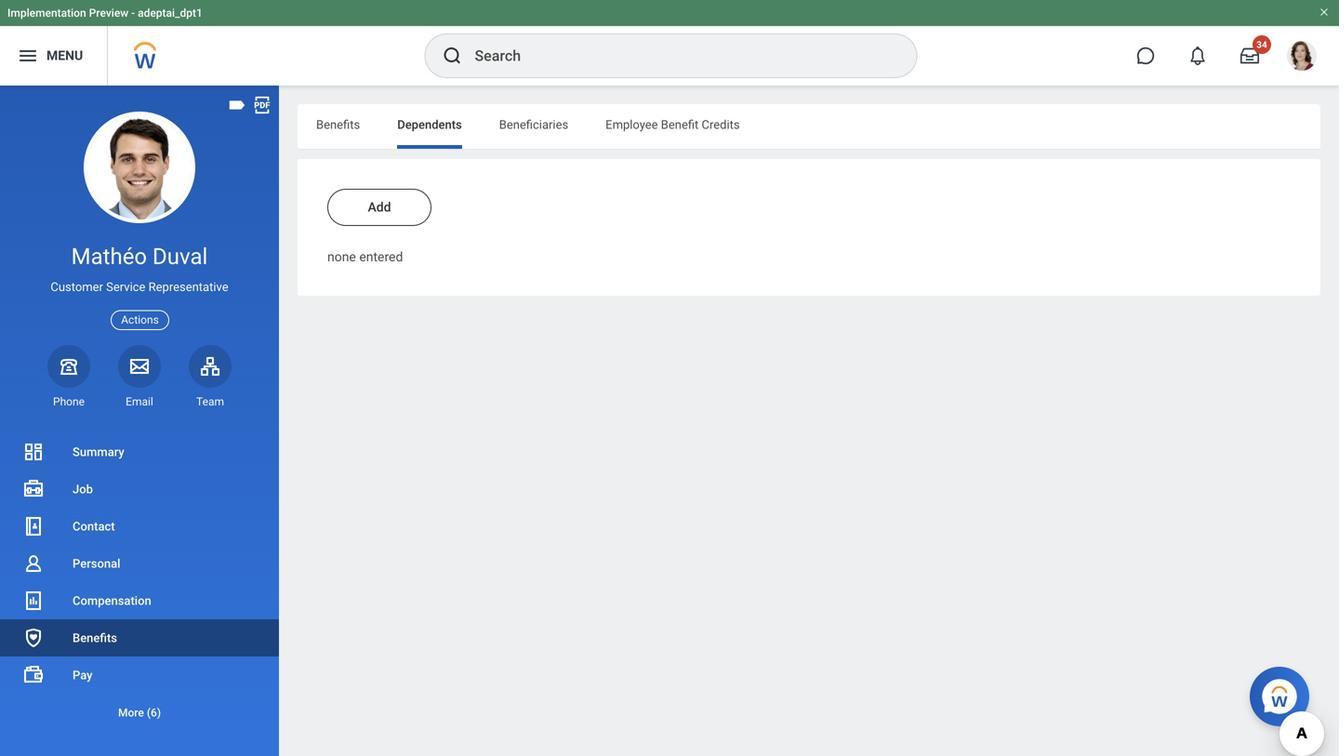 Task type: describe. For each thing, give the bounding box(es) containing it.
compensation
[[73, 594, 151, 608]]

personal
[[73, 557, 120, 571]]

close environment banner image
[[1319, 7, 1330, 18]]

personal image
[[22, 553, 45, 575]]

mathéo
[[71, 243, 147, 270]]

job link
[[0, 471, 279, 508]]

(6)
[[147, 707, 161, 720]]

Search Workday  search field
[[475, 35, 879, 76]]

pay link
[[0, 657, 279, 694]]

personal link
[[0, 545, 279, 582]]

phone
[[53, 395, 85, 408]]

navigation pane region
[[0, 86, 279, 756]]

34
[[1257, 39, 1268, 50]]

contact image
[[22, 515, 45, 538]]

summary
[[73, 445, 124, 459]]

job image
[[22, 478, 45, 501]]

beneficiaries
[[499, 118, 569, 132]]

phone image
[[56, 355, 82, 378]]

profile logan mcneil image
[[1288, 41, 1317, 75]]

mathéo duval
[[71, 243, 208, 270]]

more (6) button
[[0, 694, 279, 731]]

pay
[[73, 668, 93, 682]]

tab list containing benefits
[[298, 104, 1321, 149]]

add button
[[327, 189, 432, 226]]

mail image
[[128, 355, 151, 378]]

email
[[126, 395, 153, 408]]

implementation preview -   adeptai_dpt1
[[7, 7, 203, 20]]

employee
[[606, 118, 658, 132]]

actions
[[121, 314, 159, 327]]

list containing summary
[[0, 434, 279, 731]]

inbox large image
[[1241, 47, 1260, 65]]

compensation link
[[0, 582, 279, 620]]

team mathéo duval element
[[189, 394, 232, 409]]

customer service representative
[[51, 280, 228, 294]]



Task type: vqa. For each thing, say whether or not it's contained in the screenshot.
19th VICE from the bottom
no



Task type: locate. For each thing, give the bounding box(es) containing it.
list
[[0, 434, 279, 731]]

employee benefit credits
[[606, 118, 740, 132]]

entered
[[359, 249, 403, 265]]

team
[[196, 395, 224, 408]]

benefits link
[[0, 620, 279, 657]]

0 horizontal spatial benefits
[[73, 631, 117, 645]]

menu button
[[0, 26, 107, 86]]

benefits up pay
[[73, 631, 117, 645]]

preview
[[89, 7, 129, 20]]

tag image
[[227, 95, 247, 115]]

more
[[118, 707, 144, 720]]

compensation image
[[22, 590, 45, 612]]

job
[[73, 482, 93, 496]]

more (6) button
[[0, 702, 279, 724]]

none
[[327, 249, 356, 265]]

add
[[368, 200, 391, 215]]

dependents
[[397, 118, 462, 132]]

phone mathéo duval element
[[47, 394, 90, 409]]

1 horizontal spatial benefits
[[316, 118, 360, 132]]

implementation
[[7, 7, 86, 20]]

justify image
[[17, 45, 39, 67]]

34 button
[[1230, 35, 1272, 76]]

credits
[[702, 118, 740, 132]]

menu
[[47, 48, 83, 63]]

email mathéo duval element
[[118, 394, 161, 409]]

-
[[131, 7, 135, 20]]

tab list
[[298, 104, 1321, 149]]

more (6)
[[118, 707, 161, 720]]

benefit
[[661, 118, 699, 132]]

contact
[[73, 520, 115, 534]]

benefits inside tab list
[[316, 118, 360, 132]]

view printable version (pdf) image
[[252, 95, 273, 115]]

service
[[106, 280, 146, 294]]

email button
[[118, 345, 161, 409]]

1 vertical spatial benefits
[[73, 631, 117, 645]]

0 vertical spatial benefits
[[316, 118, 360, 132]]

customer
[[51, 280, 103, 294]]

contact link
[[0, 508, 279, 545]]

summary link
[[0, 434, 279, 471]]

view team image
[[199, 355, 221, 378]]

benefits image
[[22, 627, 45, 649]]

search image
[[441, 45, 464, 67]]

phone button
[[47, 345, 90, 409]]

menu banner
[[0, 0, 1340, 86]]

benefits inside list
[[73, 631, 117, 645]]

pay image
[[22, 664, 45, 687]]

duval
[[153, 243, 208, 270]]

actions button
[[111, 310, 169, 330]]

benefits
[[316, 118, 360, 132], [73, 631, 117, 645]]

notifications large image
[[1189, 47, 1208, 65]]

adeptai_dpt1
[[138, 7, 203, 20]]

representative
[[149, 280, 228, 294]]

summary image
[[22, 441, 45, 463]]

team link
[[189, 345, 232, 409]]

benefits left dependents
[[316, 118, 360, 132]]

none entered
[[327, 249, 403, 265]]



